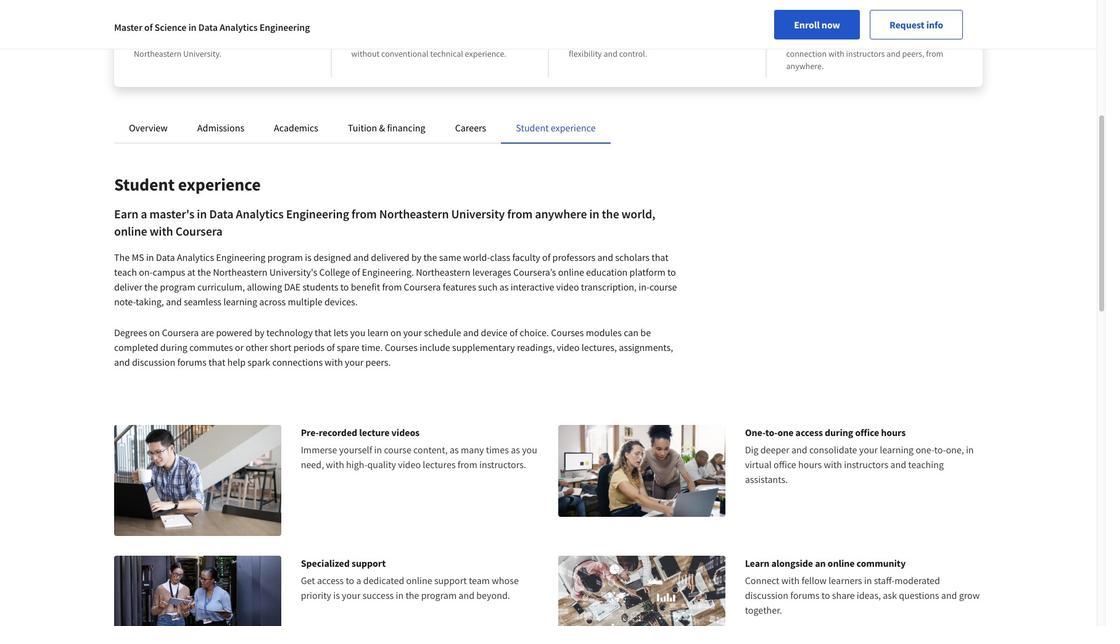Task type: vqa. For each thing, say whether or not it's contained in the screenshot.
"Learning isn't just about being better at your job: it's so much more than that. Coursera allows me to learn without limits." at the top right of the page
no



Task type: describe. For each thing, give the bounding box(es) containing it.
education
[[586, 266, 628, 278]]

discussion inside the degrees on coursera are powered by technology that lets you learn on your schedule and device of choice. courses modules can be completed during commutes or other short periods of spare time. courses include supplementary readings, video lectures, assignments, and discussion forums that help spark connections with your peers.
[[132, 356, 175, 368]]

deeper
[[761, 444, 790, 456]]

students
[[303, 281, 338, 293]]

data inside the ms in data analytics engineering program is designed and delivered by the same world-class faculty of professors and scholars that teach on-campus at the northeastern university's college of engineering. northeastern leverages coursera's online education platform to deliver the program curriculum, allowing dae students to benefit from coursera features such as interactive video transcription, in-course note-taking, and seamless learning across multiple devices.
[[156, 251, 175, 264]]

coursera inside the ms in data analytics engineering program is designed and delivered by the same world-class faculty of professors and scholars that teach on-campus at the northeastern university's college of engineering. northeastern leverages coursera's online education platform to deliver the program curriculum, allowing dae students to benefit from coursera features such as interactive video transcription, in-course note-taking, and seamless learning across multiple devices.
[[404, 281, 441, 293]]

quality
[[367, 459, 396, 471]]

of up benefit
[[352, 266, 360, 278]]

2 horizontal spatial as
[[511, 444, 520, 456]]

spark
[[248, 356, 270, 368]]

and inside learn alongside an online community connect with fellow learners in staff-moderated discussion forums to share ideas, ask questions and grow together.
[[942, 590, 957, 602]]

in-
[[639, 281, 650, 293]]

lectures,
[[582, 341, 617, 354]]

share
[[832, 590, 855, 602]]

get
[[301, 575, 315, 587]]

during inside the degrees on coursera are powered by technology that lets you learn on your schedule and device of choice. courses modules can be completed during commutes or other short periods of spare time. courses include supplementary readings, video lectures, assignments, and discussion forums that help spark connections with your peers.
[[160, 341, 187, 354]]

in inside the ms in data analytics engineering program is designed and delivered by the same world-class faculty of professors and scholars that teach on-campus at the northeastern university's college of engineering. northeastern leverages coursera's online education platform to deliver the program curriculum, allowing dae students to benefit from coursera features such as interactive video transcription, in-course note-taking, and seamless learning across multiple devices.
[[146, 251, 154, 264]]

at inside accredited engineering degree offered by the college of engineering at northeastern university.
[[269, 36, 276, 47]]

analytics inside the ms in data analytics engineering program is designed and delivered by the same world-class faculty of professors and scholars that teach on-campus at the northeastern university's college of engineering. northeastern leverages coursera's online education platform to deliver the program curriculum, allowing dae students to benefit from coursera features such as interactive video transcription, in-course note-taking, and seamless learning across multiple devices.
[[177, 251, 214, 264]]

1 vertical spatial experience
[[178, 173, 261, 196]]

accredited
[[134, 19, 190, 34]]

analytics for master's
[[236, 206, 284, 222]]

projects
[[879, 36, 908, 47]]

northeastern inside accredited engineering degree offered by the college of engineering at northeastern university.
[[134, 48, 182, 59]]

or inside hassle-free pathways for learners with or without conventional technical experience.
[[491, 36, 498, 47]]

of up offered
[[144, 21, 153, 33]]

college inside the ms in data analytics engineering program is designed and delivered by the same world-class faculty of professors and scholars that teach on-campus at the northeastern university's college of engineering. northeastern leverages coursera's online education platform to deliver the program curriculum, allowing dae students to benefit from coursera features such as interactive video transcription, in-course note-taking, and seamless learning across multiple devices.
[[319, 266, 350, 278]]

are
[[201, 326, 214, 339]]

class
[[490, 251, 511, 264]]

free
[[378, 36, 392, 47]]

teaching
[[909, 459, 944, 471]]

beyond.
[[477, 590, 510, 602]]

specialized
[[301, 558, 350, 570]]

videos,
[[815, 36, 841, 47]]

and right taking,
[[166, 296, 182, 308]]

lecture
[[359, 426, 390, 439]]

overview link
[[129, 122, 168, 134]]

features
[[443, 281, 476, 293]]

100%
[[787, 19, 816, 34]]

fellow
[[802, 575, 827, 587]]

videos
[[392, 426, 420, 439]]

tuition,
[[622, 36, 648, 47]]

of right device
[[510, 326, 518, 339]]

1 vertical spatial hours
[[799, 459, 822, 471]]

as inside the ms in data analytics engineering program is designed and delivered by the same world-class faculty of professors and scholars that teach on-campus at the northeastern university's college of engineering. northeastern leverages coursera's online education platform to deliver the program curriculum, allowing dae students to benefit from coursera features such as interactive video transcription, in-course note-taking, and seamless learning across multiple devices.
[[500, 281, 509, 293]]

for inside pay-as-you-go tuition, allowing for complete flexibility and control.
[[683, 36, 693, 47]]

from inside pre-recorded lecture videos immerse yourself in course content, as many times as you need, with high-quality video lectures from instructors.
[[458, 459, 478, 471]]

during inside one-to-one access during office hours dig deeper and consolidate your learning one-to-one, in virtual office hours with instructors and teaching assistants.
[[825, 426, 854, 439]]

designed
[[314, 251, 351, 264]]

learn
[[368, 326, 389, 339]]

as-
[[585, 36, 595, 47]]

college inside accredited engineering degree offered by the college of engineering at northeastern university.
[[187, 36, 213, 47]]

devices.
[[325, 296, 358, 308]]

peers.
[[366, 356, 391, 368]]

one,
[[946, 444, 964, 456]]

pay-
[[569, 36, 585, 47]]

deliver
[[114, 281, 142, 293]]

master of science in data analytics engineering
[[114, 21, 310, 33]]

alongside
[[772, 558, 813, 570]]

by inside the degrees on coursera are powered by technology that lets you learn on your schedule and device of choice. courses modules can be completed during commutes or other short periods of spare time. courses include supplementary readings, video lectures, assignments, and discussion forums that help spark connections with your peers.
[[254, 326, 265, 339]]

with inside the earn a master's in data analytics engineering from northeastern university from anywhere in the world, online with coursera
[[150, 223, 173, 239]]

data for master's
[[209, 206, 234, 222]]

go
[[611, 36, 620, 47]]

peers,
[[903, 48, 925, 59]]

completed
[[114, 341, 158, 354]]

0 vertical spatial program
[[268, 251, 303, 264]]

ideas,
[[857, 590, 881, 602]]

0 horizontal spatial office
[[774, 459, 797, 471]]

ms
[[132, 251, 144, 264]]

assignments,
[[619, 341, 673, 354]]

0 vertical spatial courses
[[551, 326, 584, 339]]

one-
[[745, 426, 766, 439]]

0 vertical spatial to-
[[766, 426, 778, 439]]

1 vertical spatial support
[[434, 575, 467, 587]]

instructors inside 100% online lecture videos, hands-on projects and connection with instructors and peers, from anywhere.
[[846, 48, 885, 59]]

1 horizontal spatial on
[[391, 326, 401, 339]]

northeastern inside the earn a master's in data analytics engineering from northeastern university from anywhere in the world, online with coursera
[[379, 206, 449, 222]]

one-to-one access during office hours dig deeper and consolidate your learning one-to-one, in virtual office hours with instructors and teaching assistants.
[[745, 426, 974, 486]]

in right anywhere
[[590, 206, 600, 222]]

now
[[822, 19, 840, 31]]

2 vertical spatial that
[[209, 356, 225, 368]]

with inside hassle-free pathways for learners with or without conventional technical experience.
[[473, 36, 489, 47]]

one
[[778, 426, 794, 439]]

and inside pay-as-you-go tuition, allowing for complete flexibility and control.
[[604, 48, 618, 59]]

access for during
[[796, 426, 823, 439]]

faculty
[[512, 251, 540, 264]]

community
[[857, 558, 906, 570]]

dig
[[745, 444, 759, 456]]

dae
[[284, 281, 301, 293]]

course inside pre-recorded lecture videos immerse yourself in course content, as many times as you need, with high-quality video lectures from instructors.
[[384, 444, 412, 456]]

careers
[[455, 122, 486, 134]]

program inside specialized support get access to a dedicated online support team whose priority is your success in the program and beyond.
[[421, 590, 457, 602]]

from left anywhere
[[507, 206, 533, 222]]

and right designed
[[353, 251, 369, 264]]

times
[[486, 444, 509, 456]]

1 horizontal spatial office
[[855, 426, 879, 439]]

request info
[[890, 19, 944, 31]]

staff-
[[874, 575, 895, 587]]

degrees
[[114, 326, 147, 339]]

university
[[451, 206, 505, 222]]

university.
[[183, 48, 222, 59]]

assistants.
[[745, 473, 788, 486]]

enroll now button
[[775, 10, 860, 39]]

readings,
[[517, 341, 555, 354]]

time.
[[362, 341, 383, 354]]

to up devices.
[[340, 281, 349, 293]]

0 vertical spatial support
[[352, 558, 386, 570]]

moderated
[[895, 575, 940, 587]]

include
[[420, 341, 450, 354]]

powered
[[216, 326, 253, 339]]

connection
[[787, 48, 827, 59]]

forums inside learn alongside an online community connect with fellow learners in staff-moderated discussion forums to share ideas, ask questions and grow together.
[[791, 590, 820, 602]]

team
[[469, 575, 490, 587]]

the left same
[[424, 251, 437, 264]]

teach
[[114, 266, 137, 278]]

engineering right engineering
[[260, 21, 310, 33]]

by inside accredited engineering degree offered by the college of engineering at northeastern university.
[[163, 36, 171, 47]]

northeastern down same
[[416, 266, 471, 278]]

of left spare
[[327, 341, 335, 354]]

instructors inside one-to-one access during office hours dig deeper and consolidate your learning one-to-one, in virtual office hours with instructors and teaching assistants.
[[844, 459, 889, 471]]

you-
[[595, 36, 611, 47]]

on-
[[139, 266, 153, 278]]

to inside specialized support get access to a dedicated online support team whose priority is your success in the program and beyond.
[[346, 575, 354, 587]]

discussion inside learn alongside an online community connect with fellow learners in staff-moderated discussion forums to share ideas, ask questions and grow together.
[[745, 590, 789, 602]]

forums inside the degrees on coursera are powered by technology that lets you learn on your schedule and device of choice. courses modules can be completed during commutes or other short periods of spare time. courses include supplementary readings, video lectures, assignments, and discussion forums that help spark connections with your peers.
[[177, 356, 207, 368]]

content,
[[414, 444, 448, 456]]

consolidate
[[810, 444, 858, 456]]

seamless
[[184, 296, 222, 308]]

your up include
[[403, 326, 422, 339]]

at inside the ms in data analytics engineering program is designed and delivered by the same world-class faculty of professors and scholars that teach on-campus at the northeastern university's college of engineering. northeastern leverages coursera's online education platform to deliver the program curriculum, allowing dae students to benefit from coursera features such as interactive video transcription, in-course note-taking, and seamless learning across multiple devices.
[[187, 266, 195, 278]]

with inside one-to-one access during office hours dig deeper and consolidate your learning one-to-one, in virtual office hours with instructors and teaching assistants.
[[824, 459, 842, 471]]

hands-
[[843, 36, 868, 47]]

without
[[351, 48, 380, 59]]

campus
[[153, 266, 185, 278]]

0 horizontal spatial on
[[149, 326, 160, 339]]

immerse
[[301, 444, 337, 456]]

your down spare
[[345, 356, 364, 368]]

and down the completed
[[114, 356, 130, 368]]

anywhere.
[[787, 60, 824, 72]]

spare
[[337, 341, 360, 354]]

careers link
[[455, 122, 486, 134]]

experience.
[[465, 48, 507, 59]]

can
[[624, 326, 639, 339]]

pre-
[[301, 426, 319, 439]]

0 horizontal spatial as
[[450, 444, 459, 456]]

online inside the ms in data analytics engineering program is designed and delivered by the same world-class faculty of professors and scholars that teach on-campus at the northeastern university's college of engineering. northeastern leverages coursera's online education platform to deliver the program curriculum, allowing dae students to benefit from coursera features such as interactive video transcription, in-course note-taking, and seamless learning across multiple devices.
[[558, 266, 584, 278]]

you inside the degrees on coursera are powered by technology that lets you learn on your schedule and device of choice. courses modules can be completed during commutes or other short periods of spare time. courses include supplementary readings, video lectures, assignments, and discussion forums that help spark connections with your peers.
[[350, 326, 366, 339]]

and down projects
[[887, 48, 901, 59]]

100% online lecture videos, hands-on projects and connection with instructors and peers, from anywhere.
[[787, 19, 944, 72]]

to right platform
[[668, 266, 676, 278]]

admissions link
[[197, 122, 244, 134]]

and up supplementary
[[463, 326, 479, 339]]

together.
[[745, 604, 782, 617]]

same
[[439, 251, 461, 264]]

info
[[927, 19, 944, 31]]

in right science
[[188, 21, 196, 33]]



Task type: locate. For each thing, give the bounding box(es) containing it.
the
[[114, 251, 130, 264]]

engineering down engineering
[[224, 36, 267, 47]]

connections
[[272, 356, 323, 368]]

from right peers,
[[926, 48, 944, 59]]

data for science
[[198, 21, 218, 33]]

to-
[[766, 426, 778, 439], [935, 444, 946, 456]]

data right master's
[[209, 206, 234, 222]]

data up university.
[[198, 21, 218, 33]]

that down "commutes"
[[209, 356, 225, 368]]

degree
[[257, 19, 293, 34]]

your
[[403, 326, 422, 339], [345, 356, 364, 368], [859, 444, 878, 456], [342, 590, 361, 602]]

and left teaching
[[891, 459, 907, 471]]

1 horizontal spatial student
[[516, 122, 549, 134]]

course inside the ms in data analytics engineering program is designed and delivered by the same world-class faculty of professors and scholars that teach on-campus at the northeastern university's college of engineering. northeastern leverages coursera's online education platform to deliver the program curriculum, allowing dae students to benefit from coursera features such as interactive video transcription, in-course note-taking, and seamless learning across multiple devices.
[[650, 281, 677, 293]]

at
[[269, 36, 276, 47], [187, 266, 195, 278]]

choice.
[[520, 326, 549, 339]]

0 vertical spatial office
[[855, 426, 879, 439]]

at right campus on the left
[[187, 266, 195, 278]]

lectures
[[423, 459, 456, 471]]

pre-recorded lecture videos immerse yourself in course content, as many times as you need, with high-quality video lectures from instructors.
[[301, 426, 537, 471]]

other
[[246, 341, 268, 354]]

the inside specialized support get access to a dedicated online support team whose priority is your success in the program and beyond.
[[406, 590, 419, 602]]

1 horizontal spatial learning
[[880, 444, 914, 456]]

0 horizontal spatial at
[[187, 266, 195, 278]]

to down specialized
[[346, 575, 354, 587]]

1 vertical spatial program
[[160, 281, 195, 293]]

analytics inside the earn a master's in data analytics engineering from northeastern university from anywhere in the world, online with coursera
[[236, 206, 284, 222]]

0 vertical spatial coursera
[[176, 223, 223, 239]]

from down many
[[458, 459, 478, 471]]

0 horizontal spatial student experience
[[114, 173, 261, 196]]

1 horizontal spatial support
[[434, 575, 467, 587]]

and up peers,
[[910, 36, 924, 47]]

hours
[[881, 426, 906, 439], [799, 459, 822, 471]]

0 horizontal spatial experience
[[178, 173, 261, 196]]

conventional
[[381, 48, 429, 59]]

modules
[[586, 326, 622, 339]]

0 vertical spatial data
[[198, 21, 218, 33]]

with inside learn alongside an online community connect with fellow learners in staff-moderated discussion forums to share ideas, ask questions and grow together.
[[782, 575, 800, 587]]

for inside hassle-free pathways for learners with or without conventional technical experience.
[[430, 36, 440, 47]]

1 vertical spatial access
[[317, 575, 344, 587]]

coursera inside the earn a master's in data analytics engineering from northeastern university from anywhere in the world, online with coursera
[[176, 223, 223, 239]]

accredited engineering degree offered by the college of engineering at northeastern university.
[[134, 19, 293, 59]]

courses
[[551, 326, 584, 339], [385, 341, 418, 354]]

and left the grow
[[942, 590, 957, 602]]

hassle-free pathways for learners with or without conventional technical experience.
[[351, 36, 507, 59]]

engineering inside accredited engineering degree offered by the college of engineering at northeastern university.
[[224, 36, 267, 47]]

1 horizontal spatial as
[[500, 281, 509, 293]]

connect
[[745, 575, 780, 587]]

1 vertical spatial you
[[522, 444, 537, 456]]

complete
[[694, 36, 728, 47]]

access inside one-to-one access during office hours dig deeper and consolidate your learning one-to-one, in virtual office hours with instructors and teaching assistants.
[[796, 426, 823, 439]]

1 horizontal spatial is
[[333, 590, 340, 602]]

0 vertical spatial discussion
[[132, 356, 175, 368]]

short
[[270, 341, 292, 354]]

tuition & financing link
[[348, 122, 426, 134]]

2 vertical spatial video
[[398, 459, 421, 471]]

0 vertical spatial student
[[516, 122, 549, 134]]

your inside one-to-one access during office hours dig deeper and consolidate your learning one-to-one, in virtual office hours with instructors and teaching assistants.
[[859, 444, 878, 456]]

at down degree
[[269, 36, 276, 47]]

1 vertical spatial courses
[[385, 341, 418, 354]]

that left lets
[[315, 326, 332, 339]]

in up the quality
[[374, 444, 382, 456]]

to
[[668, 266, 676, 278], [340, 281, 349, 293], [346, 575, 354, 587], [822, 590, 830, 602]]

and down go
[[604, 48, 618, 59]]

2 horizontal spatial that
[[652, 251, 669, 264]]

on inside 100% online lecture videos, hands-on projects and connection with instructors and peers, from anywhere.
[[868, 36, 877, 47]]

1 vertical spatial a
[[356, 575, 361, 587]]

with inside pre-recorded lecture videos immerse yourself in course content, as many times as you need, with high-quality video lectures from instructors.
[[326, 459, 344, 471]]

student
[[516, 122, 549, 134], [114, 173, 175, 196]]

earn a master's in data analytics engineering from northeastern university from anywhere in the world, online with coursera
[[114, 206, 656, 239]]

virtual
[[745, 459, 772, 471]]

0 horizontal spatial program
[[160, 281, 195, 293]]

1 vertical spatial allowing
[[247, 281, 282, 293]]

grow
[[959, 590, 980, 602]]

in up the ideas,
[[864, 575, 872, 587]]

learning inside the ms in data analytics engineering program is designed and delivered by the same world-class faculty of professors and scholars that teach on-campus at the northeastern university's college of engineering. northeastern leverages coursera's online education platform to deliver the program curriculum, allowing dae students to benefit from coursera features such as interactive video transcription, in-course note-taking, and seamless learning across multiple devices.
[[224, 296, 257, 308]]

data inside the earn a master's in data analytics engineering from northeastern university from anywhere in the world, online with coursera
[[209, 206, 234, 222]]

northeastern down offered
[[134, 48, 182, 59]]

0 vertical spatial at
[[269, 36, 276, 47]]

0 vertical spatial video
[[556, 281, 579, 293]]

is inside specialized support get access to a dedicated online support team whose priority is your success in the program and beyond.
[[333, 590, 340, 602]]

online inside 100% online lecture videos, hands-on projects and connection with instructors and peers, from anywhere.
[[818, 19, 851, 34]]

0 vertical spatial or
[[491, 36, 498, 47]]

from down the engineering.
[[382, 281, 402, 293]]

1 for from the left
[[430, 36, 440, 47]]

from up delivered
[[352, 206, 377, 222]]

access for to
[[317, 575, 344, 587]]

office down deeper on the bottom
[[774, 459, 797, 471]]

1 horizontal spatial course
[[650, 281, 677, 293]]

0 horizontal spatial to-
[[766, 426, 778, 439]]

a
[[141, 206, 147, 222], [356, 575, 361, 587]]

2 horizontal spatial on
[[868, 36, 877, 47]]

0 horizontal spatial you
[[350, 326, 366, 339]]

1 horizontal spatial forums
[[791, 590, 820, 602]]

courses up peers.
[[385, 341, 418, 354]]

1 horizontal spatial you
[[522, 444, 537, 456]]

online right dedicated
[[406, 575, 432, 587]]

you up instructors.
[[522, 444, 537, 456]]

the left the world,
[[602, 206, 619, 222]]

0 vertical spatial forums
[[177, 356, 207, 368]]

to left share
[[822, 590, 830, 602]]

with up experience.
[[473, 36, 489, 47]]

you inside pre-recorded lecture videos immerse yourself in course content, as many times as you need, with high-quality video lectures from instructors.
[[522, 444, 537, 456]]

2 for from the left
[[683, 36, 693, 47]]

and down one
[[792, 444, 808, 456]]

taking,
[[136, 296, 164, 308]]

support left team on the bottom of the page
[[434, 575, 467, 587]]

0 horizontal spatial allowing
[[247, 281, 282, 293]]

0 horizontal spatial is
[[305, 251, 312, 264]]

1 horizontal spatial for
[[683, 36, 693, 47]]

0 horizontal spatial by
[[163, 36, 171, 47]]

the ms in data analytics engineering program is designed and delivered by the same world-class faculty of professors and scholars that teach on-campus at the northeastern university's college of engineering. northeastern leverages coursera's online education platform to deliver the program curriculum, allowing dae students to benefit from coursera features such as interactive video transcription, in-course note-taking, and seamless learning across multiple devices.
[[114, 251, 677, 308]]

to- up teaching
[[935, 444, 946, 456]]

courses right choice.
[[551, 326, 584, 339]]

learners inside learn alongside an online community connect with fellow learners in staff-moderated discussion forums to share ideas, ask questions and grow together.
[[829, 575, 862, 587]]

2 horizontal spatial program
[[421, 590, 457, 602]]

analytics for science
[[220, 21, 258, 33]]

1 vertical spatial during
[[825, 426, 854, 439]]

the up curriculum,
[[197, 266, 211, 278]]

online down the professors
[[558, 266, 584, 278]]

0 vertical spatial learners
[[442, 36, 471, 47]]

of
[[144, 21, 153, 33], [215, 36, 222, 47], [542, 251, 551, 264], [352, 266, 360, 278], [510, 326, 518, 339], [327, 341, 335, 354]]

for left complete
[[683, 36, 693, 47]]

1 vertical spatial is
[[333, 590, 340, 602]]

learning down curriculum,
[[224, 296, 257, 308]]

online inside learn alongside an online community connect with fellow learners in staff-moderated discussion forums to share ideas, ask questions and grow together.
[[828, 558, 855, 570]]

coursera left are
[[162, 326, 199, 339]]

0 horizontal spatial discussion
[[132, 356, 175, 368]]

allowing inside the ms in data analytics engineering program is designed and delivered by the same world-class faculty of professors and scholars that teach on-campus at the northeastern university's college of engineering. northeastern leverages coursera's online education platform to deliver the program curriculum, allowing dae students to benefit from coursera features such as interactive video transcription, in-course note-taking, and seamless learning across multiple devices.
[[247, 281, 282, 293]]

instructors.
[[479, 459, 526, 471]]

1 vertical spatial learning
[[880, 444, 914, 456]]

1 vertical spatial student experience
[[114, 173, 261, 196]]

admissions
[[197, 122, 244, 134]]

or inside the degrees on coursera are powered by technology that lets you learn on your schedule and device of choice. courses modules can be completed during commutes or other short periods of spare time. courses include supplementary readings, video lectures, assignments, and discussion forums that help spark connections with your peers.
[[235, 341, 244, 354]]

access right one
[[796, 426, 823, 439]]

technical
[[430, 48, 463, 59]]

1 horizontal spatial student experience
[[516, 122, 596, 134]]

the inside accredited engineering degree offered by the college of engineering at northeastern university.
[[173, 36, 185, 47]]

0 vertical spatial a
[[141, 206, 147, 222]]

video inside pre-recorded lecture videos immerse yourself in course content, as many times as you need, with high-quality video lectures from instructors.
[[398, 459, 421, 471]]

1 horizontal spatial program
[[268, 251, 303, 264]]

student experience
[[516, 122, 596, 134], [114, 173, 261, 196]]

1 vertical spatial instructors
[[844, 459, 889, 471]]

1 horizontal spatial access
[[796, 426, 823, 439]]

0 vertical spatial that
[[652, 251, 669, 264]]

1 vertical spatial college
[[319, 266, 350, 278]]

your inside specialized support get access to a dedicated online support team whose priority is your success in the program and beyond.
[[342, 590, 361, 602]]

world,
[[622, 206, 656, 222]]

1 vertical spatial office
[[774, 459, 797, 471]]

lets
[[334, 326, 348, 339]]

0 vertical spatial instructors
[[846, 48, 885, 59]]

note-
[[114, 296, 136, 308]]

forums down fellow
[[791, 590, 820, 602]]

lecture
[[787, 36, 814, 47]]

is inside the ms in data analytics engineering program is designed and delivered by the same world-class faculty of professors and scholars that teach on-campus at the northeastern university's college of engineering. northeastern leverages coursera's online education platform to deliver the program curriculum, allowing dae students to benefit from coursera features such as interactive video transcription, in-course note-taking, and seamless learning across multiple devices.
[[305, 251, 312, 264]]

anywhere
[[535, 206, 587, 222]]

in inside learn alongside an online community connect with fellow learners in staff-moderated discussion forums to share ideas, ask questions and grow together.
[[864, 575, 872, 587]]

0 vertical spatial hours
[[881, 426, 906, 439]]

to inside learn alongside an online community connect with fellow learners in staff-moderated discussion forums to share ideas, ask questions and grow together.
[[822, 590, 830, 602]]

1 vertical spatial analytics
[[236, 206, 284, 222]]

ask
[[883, 590, 897, 602]]

1 vertical spatial course
[[384, 444, 412, 456]]

overview
[[129, 122, 168, 134]]

learning inside one-to-one access during office hours dig deeper and consolidate your learning one-to-one, in virtual office hours with instructors and teaching assistants.
[[880, 444, 914, 456]]

0 vertical spatial analytics
[[220, 21, 258, 33]]

delivered
[[371, 251, 410, 264]]

allowing up across
[[247, 281, 282, 293]]

or up the help
[[235, 341, 244, 354]]

1 horizontal spatial courses
[[551, 326, 584, 339]]

video inside the degrees on coursera are powered by technology that lets you learn on your schedule and device of choice. courses modules can be completed during commutes or other short periods of spare time. courses include supplementary readings, video lectures, assignments, and discussion forums that help spark connections with your peers.
[[557, 341, 580, 354]]

student up 'earn'
[[114, 173, 175, 196]]

program down campus on the left
[[160, 281, 195, 293]]

on up the completed
[[149, 326, 160, 339]]

engineering up designed
[[286, 206, 349, 222]]

northeastern up curriculum,
[[213, 266, 268, 278]]

with down consolidate
[[824, 459, 842, 471]]

in inside specialized support get access to a dedicated online support team whose priority is your success in the program and beyond.
[[396, 590, 404, 602]]

financing
[[387, 122, 426, 134]]

with left high-
[[326, 459, 344, 471]]

0 horizontal spatial support
[[352, 558, 386, 570]]

for up technical
[[430, 36, 440, 47]]

online inside the earn a master's in data analytics engineering from northeastern university from anywhere in the world, online with coursera
[[114, 223, 147, 239]]

science
[[155, 21, 187, 33]]

with inside the degrees on coursera are powered by technology that lets you learn on your schedule and device of choice. courses modules can be completed during commutes or other short periods of spare time. courses include supplementary readings, video lectures, assignments, and discussion forums that help spark connections with your peers.
[[325, 356, 343, 368]]

or up experience.
[[491, 36, 498, 47]]

0 horizontal spatial or
[[235, 341, 244, 354]]

with down master's
[[150, 223, 173, 239]]

discussion up together.
[[745, 590, 789, 602]]

coursera
[[176, 223, 223, 239], [404, 281, 441, 293], [162, 326, 199, 339]]

and down team on the bottom of the page
[[459, 590, 475, 602]]

1 horizontal spatial experience
[[551, 122, 596, 134]]

program up university's
[[268, 251, 303, 264]]

priority
[[301, 590, 331, 602]]

your right consolidate
[[859, 444, 878, 456]]

on
[[868, 36, 877, 47], [149, 326, 160, 339], [391, 326, 401, 339]]

1 horizontal spatial college
[[319, 266, 350, 278]]

with inside 100% online lecture videos, hands-on projects and connection with instructors and peers, from anywhere.
[[829, 48, 845, 59]]

2 vertical spatial by
[[254, 326, 265, 339]]

and inside specialized support get access to a dedicated online support team whose priority is your success in the program and beyond.
[[459, 590, 475, 602]]

1 vertical spatial to-
[[935, 444, 946, 456]]

that up platform
[[652, 251, 669, 264]]

1 horizontal spatial learners
[[829, 575, 862, 587]]

video inside the ms in data analytics engineering program is designed and delivered by the same world-class faculty of professors and scholars that teach on-campus at the northeastern university's college of engineering. northeastern leverages coursera's online education platform to deliver the program curriculum, allowing dae students to benefit from coursera features such as interactive video transcription, in-course note-taking, and seamless learning across multiple devices.
[[556, 281, 579, 293]]

course
[[650, 281, 677, 293], [384, 444, 412, 456]]

1 horizontal spatial or
[[491, 36, 498, 47]]

as right such
[[500, 281, 509, 293]]

learn
[[745, 558, 770, 570]]

hassle-
[[351, 36, 378, 47]]

access inside specialized support get access to a dedicated online support team whose priority is your success in the program and beyond.
[[317, 575, 344, 587]]

video down content,
[[398, 459, 421, 471]]

is right priority
[[333, 590, 340, 602]]

high-
[[346, 459, 367, 471]]

online right an
[[828, 558, 855, 570]]

learners up technical
[[442, 36, 471, 47]]

in inside pre-recorded lecture videos immerse yourself in course content, as many times as you need, with high-quality video lectures from instructors.
[[374, 444, 382, 456]]

that inside the ms in data analytics engineering program is designed and delivered by the same world-class faculty of professors and scholars that teach on-campus at the northeastern university's college of engineering. northeastern leverages coursera's online education platform to deliver the program curriculum, allowing dae students to benefit from coursera features such as interactive video transcription, in-course note-taking, and seamless learning across multiple devices.
[[652, 251, 669, 264]]

coursera left features
[[404, 281, 441, 293]]

with down alongside
[[782, 575, 800, 587]]

0 vertical spatial during
[[160, 341, 187, 354]]

allowing inside pay-as-you-go tuition, allowing for complete flexibility and control.
[[650, 36, 681, 47]]

learners inside hassle-free pathways for learners with or without conventional technical experience.
[[442, 36, 471, 47]]

1 vertical spatial video
[[557, 341, 580, 354]]

you right lets
[[350, 326, 366, 339]]

master
[[114, 21, 142, 33]]

2 vertical spatial analytics
[[177, 251, 214, 264]]

in right master's
[[197, 206, 207, 222]]

with down spare
[[325, 356, 343, 368]]

enroll now
[[794, 19, 840, 31]]

with
[[473, 36, 489, 47], [829, 48, 845, 59], [150, 223, 173, 239], [325, 356, 343, 368], [326, 459, 344, 471], [824, 459, 842, 471], [782, 575, 800, 587]]

engineering inside the earn a master's in data analytics engineering from northeastern university from anywhere in the world, online with coursera
[[286, 206, 349, 222]]

during up consolidate
[[825, 426, 854, 439]]

leverages
[[472, 266, 511, 278]]

pathways
[[394, 36, 428, 47]]

1 horizontal spatial that
[[315, 326, 332, 339]]

academics link
[[274, 122, 318, 134]]

engineering inside the ms in data analytics engineering program is designed and delivered by the same world-class faculty of professors and scholars that teach on-campus at the northeastern university's college of engineering. northeastern leverages coursera's online education platform to deliver the program curriculum, allowing dae students to benefit from coursera features such as interactive video transcription, in-course note-taking, and seamless learning across multiple devices.
[[216, 251, 266, 264]]

northeastern up delivered
[[379, 206, 449, 222]]

support up dedicated
[[352, 558, 386, 570]]

0 horizontal spatial that
[[209, 356, 225, 368]]

the up taking,
[[144, 281, 158, 293]]

of up coursera's
[[542, 251, 551, 264]]

1 vertical spatial coursera
[[404, 281, 441, 293]]

forums down "commutes"
[[177, 356, 207, 368]]

0 vertical spatial college
[[187, 36, 213, 47]]

by up other
[[254, 326, 265, 339]]

1 vertical spatial that
[[315, 326, 332, 339]]

interactive
[[511, 281, 554, 293]]

0 horizontal spatial a
[[141, 206, 147, 222]]

from inside the ms in data analytics engineering program is designed and delivered by the same world-class faculty of professors and scholars that teach on-campus at the northeastern university's college of engineering. northeastern leverages coursera's online education platform to deliver the program curriculum, allowing dae students to benefit from coursera features such as interactive video transcription, in-course note-taking, and seamless learning across multiple devices.
[[382, 281, 402, 293]]

1 horizontal spatial hours
[[881, 426, 906, 439]]

instructors down hands-
[[846, 48, 885, 59]]

1 horizontal spatial allowing
[[650, 36, 681, 47]]

as right times at left bottom
[[511, 444, 520, 456]]

office
[[855, 426, 879, 439], [774, 459, 797, 471]]

1 vertical spatial student
[[114, 173, 175, 196]]

video down the professors
[[556, 281, 579, 293]]

is
[[305, 251, 312, 264], [333, 590, 340, 602]]

during left "commutes"
[[160, 341, 187, 354]]

allowing right tuition,
[[650, 36, 681, 47]]

0 vertical spatial experience
[[551, 122, 596, 134]]

1 vertical spatial at
[[187, 266, 195, 278]]

0 horizontal spatial student
[[114, 173, 175, 196]]

coursera inside the degrees on coursera are powered by technology that lets you learn on your schedule and device of choice. courses modules can be completed during commutes or other short periods of spare time. courses include supplementary readings, video lectures, assignments, and discussion forums that help spark connections with your peers.
[[162, 326, 199, 339]]

from inside 100% online lecture videos, hands-on projects and connection with instructors and peers, from anywhere.
[[926, 48, 944, 59]]

0 horizontal spatial college
[[187, 36, 213, 47]]

2 horizontal spatial by
[[412, 251, 422, 264]]

in right one,
[[966, 444, 974, 456]]

college up university.
[[187, 36, 213, 47]]

master's
[[150, 206, 195, 222]]

online
[[818, 19, 851, 34], [114, 223, 147, 239], [558, 266, 584, 278], [828, 558, 855, 570], [406, 575, 432, 587]]

the right success
[[406, 590, 419, 602]]

in inside one-to-one access during office hours dig deeper and consolidate your learning one-to-one, in virtual office hours with instructors and teaching assistants.
[[966, 444, 974, 456]]

engineering.
[[362, 266, 414, 278]]

1 vertical spatial learners
[[829, 575, 862, 587]]

coursera's
[[513, 266, 556, 278]]

dedicated
[[363, 575, 404, 587]]

online inside specialized support get access to a dedicated online support team whose priority is your success in the program and beyond.
[[406, 575, 432, 587]]

is up university's
[[305, 251, 312, 264]]

0 vertical spatial by
[[163, 36, 171, 47]]

by inside the ms in data analytics engineering program is designed and delivered by the same world-class faculty of professors and scholars that teach on-campus at the northeastern university's college of engineering. northeastern leverages coursera's online education platform to deliver the program curriculum, allowing dae students to benefit from coursera features such as interactive video transcription, in-course note-taking, and seamless learning across multiple devices.
[[412, 251, 422, 264]]

your left success
[[342, 590, 361, 602]]

access down specialized
[[317, 575, 344, 587]]

1 horizontal spatial to-
[[935, 444, 946, 456]]

a inside the earn a master's in data analytics engineering from northeastern university from anywhere in the world, online with coursera
[[141, 206, 147, 222]]

engineering up curriculum,
[[216, 251, 266, 264]]

0 vertical spatial access
[[796, 426, 823, 439]]

the inside the earn a master's in data analytics engineering from northeastern university from anywhere in the world, online with coursera
[[602, 206, 619, 222]]

in right ms
[[146, 251, 154, 264]]

benefit
[[351, 281, 380, 293]]

by down science
[[163, 36, 171, 47]]

of inside accredited engineering degree offered by the college of engineering at northeastern university.
[[215, 36, 222, 47]]

data up campus on the left
[[156, 251, 175, 264]]

2 vertical spatial program
[[421, 590, 457, 602]]

0 horizontal spatial for
[[430, 36, 440, 47]]

college
[[187, 36, 213, 47], [319, 266, 350, 278]]

a inside specialized support get access to a dedicated online support team whose priority is your success in the program and beyond.
[[356, 575, 361, 587]]

and up education
[[598, 251, 613, 264]]

video left lectures,
[[557, 341, 580, 354]]

as left many
[[450, 444, 459, 456]]

0 horizontal spatial courses
[[385, 341, 418, 354]]

pay-as-you-go tuition, allowing for complete flexibility and control.
[[569, 36, 728, 59]]

0 horizontal spatial access
[[317, 575, 344, 587]]

world-
[[463, 251, 490, 264]]

coursera down master's
[[176, 223, 223, 239]]



